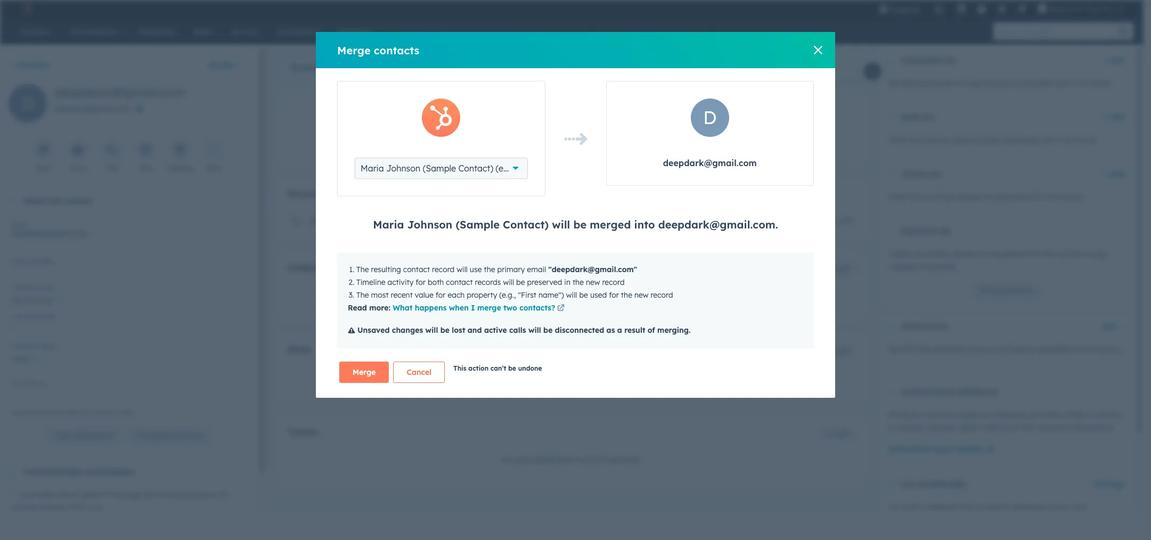 Task type: vqa. For each thing, say whether or not it's contained in the screenshot.
the bottom Tickets
yes



Task type: locate. For each thing, give the bounding box(es) containing it.
0 horizontal spatial last
[[11, 313, 24, 321]]

use for lists
[[888, 502, 901, 512]]

apoptosis
[[1050, 4, 1082, 13]]

use left lists
[[888, 502, 901, 512]]

1 vertical spatial + add
[[1103, 112, 1125, 122]]

lifecycle
[[542, 123, 578, 131], [11, 342, 37, 350]]

the left 'businesses'
[[903, 78, 914, 88]]

attribute
[[888, 410, 919, 420]]

lead left status
[[11, 379, 26, 387]]

(sample inside popup button
[[423, 163, 456, 174]]

type
[[606, 291, 622, 300], [606, 373, 622, 382], [606, 455, 622, 465]]

call image
[[107, 145, 117, 156]]

all
[[1011, 423, 1019, 433], [73, 432, 80, 440]]

hubspot down collect
[[888, 262, 919, 272]]

0 horizontal spatial use
[[20, 490, 34, 500]]

1 vertical spatial a
[[1088, 410, 1092, 420]]

contacts for merge
[[374, 43, 419, 57]]

lead inside lifecycle stage lead
[[563, 135, 580, 144]]

caret image left tickets (0)
[[886, 173, 892, 176]]

schultz down owner
[[28, 296, 53, 305]]

johnson down the am
[[386, 163, 420, 174]]

+ add for track the customer requests associated with this record.
[[1103, 169, 1125, 179]]

2 + add from the top
[[1103, 112, 1125, 122]]

a up 'interactions.' in the bottom right of the page
[[1088, 410, 1092, 420]]

the right manage
[[143, 490, 154, 500]]

actions button
[[201, 54, 249, 76]]

1 objects from the top
[[554, 291, 580, 300]]

and
[[914, 249, 927, 259], [468, 325, 482, 335], [1072, 502, 1086, 512]]

caret image inside communication subscriptions dropdown button
[[9, 471, 15, 473]]

activities link
[[340, 55, 402, 80]]

contact left receives
[[11, 503, 37, 513]]

(0) up revenue
[[924, 112, 934, 122]]

1 vertical spatial objects
[[554, 373, 580, 382]]

0 vertical spatial add button
[[820, 262, 855, 276]]

marketing
[[992, 410, 1028, 420]]

0 vertical spatial +
[[1103, 55, 1108, 65]]

0 horizontal spatial contact)
[[458, 163, 493, 174]]

email
[[391, 216, 412, 225], [527, 265, 546, 274]]

1 vertical spatial tickets
[[288, 427, 318, 437]]

maria for maria johnson (sample contact) will be merged into deepdark@gmail.com .
[[373, 218, 404, 231]]

deals inside dropdown button
[[901, 112, 922, 122]]

1 vertical spatial communications
[[156, 490, 214, 500]]

upgrade image
[[879, 5, 889, 14]]

1 horizontal spatial contact's
[[1038, 423, 1070, 433]]

(0) for tickets (0)
[[930, 169, 940, 179]]

property inside the resulting contact record will use the primary email "deepdark@gmail.com" timeline activity for both contact records will be preserved in the new record the most recent value for each property (e.g., "first name") will be used for the new record
[[467, 290, 497, 300]]

2 + from the top
[[1103, 112, 1108, 122]]

0 vertical spatial payments
[[949, 249, 985, 259]]

companies inside companies (0) dropdown button
[[901, 55, 942, 65]]

track down tickets (0)
[[888, 192, 907, 202]]

more image
[[209, 145, 219, 156]]

merged
[[590, 218, 631, 231]]

contact up 'interactions.' in the bottom right of the page
[[1094, 410, 1121, 420]]

to right lists
[[919, 502, 926, 512]]

last for last contacted
[[11, 313, 24, 321]]

Search HubSpot search field
[[993, 22, 1124, 40]]

0 horizontal spatial all
[[73, 432, 80, 440]]

this inside 'use lists to segment this record for reporting, email, and automation.'
[[961, 502, 974, 512]]

maria for maria johnson (sample contact) (emailmaria@hubspot.com)
[[361, 163, 384, 174]]

property left history
[[153, 432, 179, 440]]

navigation
[[275, 54, 403, 81]]

attribute contacts created to marketing activities. when a contact is created, hubspot gives credit to all that contact's interactions.
[[888, 410, 1121, 433]]

contact's left data
[[91, 409, 118, 417]]

track
[[888, 135, 907, 145], [888, 192, 907, 202]]

1 type from the top
[[606, 291, 622, 300]]

new down "deepdark@gmail.com"
[[586, 278, 600, 287]]

0 vertical spatial hubspot
[[888, 262, 919, 272]]

see left the files
[[888, 345, 901, 354]]

0 horizontal spatial communications
[[156, 490, 214, 500]]

+ add
[[1103, 55, 1125, 65], [1103, 112, 1125, 122], [1103, 169, 1125, 179]]

1 horizontal spatial lifecycle
[[542, 123, 578, 131]]

0 horizontal spatial new
[[586, 278, 600, 287]]

merge down unsaved
[[353, 368, 376, 377]]

3 + add from the top
[[1103, 169, 1125, 179]]

communications
[[319, 189, 390, 199], [156, 490, 214, 500]]

0 vertical spatial objects
[[554, 291, 580, 300]]

maria johnson (sample contact) will be merged into deepdark@gmail.com .
[[373, 218, 778, 231]]

maria
[[361, 163, 384, 174], [373, 218, 404, 231]]

date
[[777, 123, 794, 131]]

2 add button from the top
[[820, 345, 855, 358]]

to up credit at the right of the page
[[983, 410, 990, 420]]

0 vertical spatial + add
[[1103, 55, 1125, 65]]

2 vertical spatial no
[[501, 455, 512, 465]]

schultz inside popup button
[[28, 296, 53, 305]]

2 vertical spatial +
[[1103, 169, 1108, 179]]

johnson inside popup button
[[386, 163, 420, 174]]

contact up attribute
[[901, 387, 930, 397]]

0 horizontal spatial schultz
[[28, 296, 53, 305]]

2 vertical spatial objects
[[554, 455, 580, 465]]

maria down 10/19/2023 10:44 am edt
[[361, 163, 384, 174]]

1 vertical spatial contact)
[[503, 218, 549, 231]]

the right in
[[573, 278, 584, 287]]

all left properties
[[73, 432, 80, 440]]

1 vertical spatial merge
[[353, 368, 376, 377]]

email link
[[391, 216, 412, 225]]

1 vertical spatial deals
[[288, 344, 311, 355]]

email down "about"
[[11, 221, 27, 229]]

and inside collect and track payments associated with this contact using hubspot payments.
[[914, 249, 927, 259]]

0 vertical spatial maria
[[361, 163, 384, 174]]

caret image inside the list memberships dropdown button
[[886, 483, 892, 486]]

will right calls
[[528, 325, 541, 335]]

be left merged
[[573, 218, 587, 231]]

0 vertical spatial deals
[[901, 112, 922, 122]]

1 horizontal spatial new
[[634, 290, 649, 300]]

0 vertical spatial contact's
[[91, 409, 118, 417]]

for inside 'use lists to segment this record for reporting, email, and automation.'
[[1000, 502, 1010, 512]]

primary
[[497, 265, 525, 274]]

use
[[470, 265, 482, 274]]

contacts
[[374, 43, 419, 57], [921, 410, 952, 420]]

0 horizontal spatial tickets
[[288, 427, 318, 437]]

contacts for attribute
[[921, 410, 952, 420]]

no associated objects of this type exist. for tickets
[[501, 455, 642, 465]]

(0) up customer
[[930, 169, 940, 179]]

contact up each
[[446, 278, 473, 287]]

menu
[[873, 0, 1130, 21]]

view property history link
[[128, 427, 210, 444]]

(sample for will
[[456, 218, 500, 231]]

contact) inside popup button
[[458, 163, 493, 174]]

tickets for tickets
[[288, 427, 318, 437]]

contact left using
[[1059, 249, 1085, 259]]

0 vertical spatial use
[[20, 490, 34, 500]]

caret image inside the 'payments (0)' dropdown button
[[886, 230, 892, 233]]

1 track from the top
[[888, 135, 907, 145]]

and right email,
[[1072, 502, 1086, 512]]

companies
[[901, 55, 942, 65], [288, 262, 335, 273]]

2 the from the top
[[356, 290, 369, 300]]

will
[[552, 218, 570, 231], [457, 265, 468, 274], [503, 278, 514, 287], [566, 290, 577, 300], [425, 325, 438, 335], [528, 325, 541, 335]]

contact) up primary
[[503, 218, 549, 231]]

use inside use subscription types to manage the communications this contact receives from you
[[20, 490, 34, 500]]

use inside 'use lists to segment this record for reporting, email, and automation.'
[[888, 502, 901, 512]]

lead down stage
[[563, 135, 580, 144]]

new
[[586, 278, 600, 287], [634, 290, 649, 300]]

3 + from the top
[[1103, 169, 1108, 179]]

3 + add button from the top
[[1103, 168, 1125, 181]]

or right activities
[[1027, 345, 1035, 354]]

0 vertical spatial exist.
[[624, 291, 642, 300]]

1 horizontal spatial or
[[1027, 345, 1035, 354]]

list memberships button
[[877, 470, 1090, 499]]

0 vertical spatial contact
[[11, 283, 35, 291]]

contact)
[[458, 163, 493, 174], [503, 218, 549, 231]]

calling icon button
[[930, 1, 948, 17]]

activities
[[994, 345, 1025, 354]]

help button
[[973, 0, 991, 17]]

schultz down recent communications
[[326, 216, 351, 225]]

+ for track the revenue opportunities associated with this record.
[[1103, 112, 1108, 122]]

1 horizontal spatial contacts
[[921, 410, 952, 420]]

johnson right an
[[407, 218, 452, 231]]

1 horizontal spatial all
[[1011, 423, 1019, 433]]

record inside 'use lists to segment this record for reporting, email, and automation.'
[[976, 502, 998, 512]]

attachments
[[901, 322, 948, 331]]

contact create attribution
[[901, 387, 999, 397]]

1 vertical spatial use
[[888, 502, 901, 512]]

contact for contact create attribution
[[901, 387, 930, 397]]

0 horizontal spatial contacts
[[374, 43, 419, 57]]

2 + add button from the top
[[1103, 111, 1125, 124]]

edt
[[415, 135, 429, 144]]

merge
[[477, 303, 501, 313]]

the down tickets (0)
[[909, 192, 920, 202]]

1 vertical spatial + add button
[[1103, 111, 1125, 124]]

attribution report builder
[[888, 444, 983, 454]]

property up what happens when i merge two contacts? link
[[467, 290, 497, 300]]

the inside use subscription types to manage the communications this contact receives from you
[[143, 490, 154, 500]]

help image
[[977, 5, 987, 14]]

will left use
[[457, 265, 468, 274]]

1 vertical spatial maria
[[373, 218, 404, 231]]

0 vertical spatial lead
[[563, 135, 580, 144]]

1 the from the top
[[356, 265, 369, 274]]

and left track
[[914, 249, 927, 259]]

for left reporting,
[[1000, 502, 1010, 512]]

merge
[[337, 43, 371, 57], [353, 368, 376, 377]]

2 vertical spatial + add button
[[1103, 168, 1125, 181]]

3 objects from the top
[[554, 455, 580, 465]]

1 + from the top
[[1103, 55, 1108, 65]]

0 vertical spatial johnson
[[386, 163, 420, 174]]

1 vertical spatial last
[[11, 313, 24, 321]]

0 vertical spatial last
[[724, 123, 740, 131]]

0 vertical spatial (sample
[[423, 163, 456, 174]]

about this contact button
[[0, 186, 247, 215]]

2023
[[838, 216, 855, 225]]

no associated objects of this type exist. for companies
[[501, 291, 642, 300]]

activity
[[742, 123, 775, 131]]

record up both
[[432, 265, 455, 274]]

2 vertical spatial type
[[606, 455, 622, 465]]

merge for merge
[[353, 368, 376, 377]]

email,
[[1049, 502, 1070, 512]]

caret image left deals (0)
[[886, 116, 892, 119]]

1 no associated objects of this type exist. from the top
[[501, 291, 642, 300]]

communications inside use subscription types to manage the communications this contact receives from you
[[156, 490, 214, 500]]

contact's down activities.
[[1038, 423, 1070, 433]]

0 horizontal spatial property
[[153, 432, 179, 440]]

tara schultz image
[[1038, 4, 1048, 13]]

1 no from the top
[[501, 291, 512, 300]]

1 vertical spatial email
[[11, 221, 27, 229]]

lifecycle stage lead
[[542, 123, 601, 144]]

1 exist. from the top
[[624, 291, 642, 300]]

the
[[356, 265, 369, 274], [356, 290, 369, 300]]

no for tickets
[[501, 455, 512, 465]]

of
[[582, 291, 589, 300], [648, 325, 655, 335], [582, 373, 589, 382], [582, 455, 589, 465]]

0 horizontal spatial a
[[617, 325, 622, 335]]

0 horizontal spatial deals
[[288, 344, 311, 355]]

caret image inside about this contact "dropdown button"
[[9, 199, 15, 202]]

all left that
[[1011, 423, 1019, 433]]

3 add button from the top
[[820, 427, 855, 441]]

2 exist. from the top
[[624, 373, 642, 382]]

add button for deals
[[820, 345, 855, 358]]

merging.
[[657, 325, 691, 335]]

caret image for list memberships
[[886, 483, 892, 486]]

3 type from the top
[[606, 455, 622, 465]]

0 vertical spatial track
[[888, 135, 907, 145]]

marketplaces image
[[957, 5, 967, 14]]

with inside collect and track payments associated with this contact using hubspot payments.
[[1027, 249, 1042, 259]]

recent
[[288, 189, 317, 199]]

caret image for communication subscriptions
[[9, 471, 15, 473]]

for down both
[[436, 290, 446, 300]]

caret image
[[886, 173, 892, 176], [9, 199, 15, 202], [886, 230, 892, 233], [886, 325, 892, 328], [886, 391, 892, 393]]

0 vertical spatial the
[[356, 265, 369, 274]]

0 horizontal spatial tara
[[11, 296, 26, 305]]

contact) for (emailmaria@hubspot.com)
[[458, 163, 493, 174]]

view down "legal basis for processing contact's data"
[[56, 432, 71, 440]]

upgrade
[[891, 5, 921, 14]]

0 vertical spatial email
[[69, 164, 86, 172]]

contact) up deepdark@gmail.com "link"
[[458, 163, 493, 174]]

email inside the resulting contact record will use the primary email "deepdark@gmail.com" timeline activity for both contact records will be preserved in the new record the most recent value for each property (e.g., "first name") will be used for the new record
[[527, 265, 546, 274]]

0 horizontal spatial companies
[[288, 262, 335, 273]]

2 horizontal spatial and
[[1072, 502, 1086, 512]]

0 vertical spatial see
[[888, 78, 901, 88]]

lifecycle for lifecycle stage lead
[[542, 123, 578, 131]]

1 add button from the top
[[820, 262, 855, 276]]

be up "first
[[516, 278, 525, 287]]

+ add button for see the businesses or organizations associated with this record.
[[1103, 54, 1125, 67]]

+ for track the customer requests associated with this record.
[[1103, 169, 1108, 179]]

2 no associated objects of this type exist. from the top
[[501, 373, 642, 382]]

contact owner
[[11, 283, 55, 291]]

exist. for tickets
[[624, 455, 642, 465]]

0 vertical spatial new
[[586, 278, 600, 287]]

caret image left communication
[[9, 471, 15, 473]]

notifications image
[[1018, 5, 1027, 14]]

0 vertical spatial email
[[391, 216, 412, 225]]

email down email image
[[69, 164, 86, 172]]

1 horizontal spatial companies
[[901, 55, 942, 65]]

use subscription types to manage the communications this contact receives from you
[[11, 490, 229, 513]]

contact up email deepdark@gmail.com
[[64, 196, 92, 206]]

record down the list memberships dropdown button
[[976, 502, 998, 512]]

1 + add from the top
[[1103, 55, 1125, 65]]

1 vertical spatial contacts
[[921, 410, 952, 420]]

used
[[590, 290, 607, 300]]

(0) up 'businesses'
[[945, 55, 955, 65]]

+ add button
[[1103, 54, 1125, 67], [1103, 111, 1125, 124], [1103, 168, 1125, 181]]

meeting
[[168, 164, 192, 172]]

2 no from the top
[[501, 373, 512, 382]]

caret image inside contact create attribution dropdown button
[[886, 391, 892, 393]]

+ add for track the revenue opportunities associated with this record.
[[1103, 112, 1125, 122]]

1 vertical spatial payments
[[1002, 286, 1032, 294]]

1 see from the top
[[888, 78, 901, 88]]

0 vertical spatial tara
[[309, 216, 324, 225]]

disconnected
[[555, 325, 604, 335]]

no associated objects of this type exist.
[[501, 291, 642, 300], [501, 373, 642, 382], [501, 455, 642, 465]]

new up result
[[634, 290, 649, 300]]

email right an
[[391, 216, 412, 225]]

and inside 'use lists to segment this record for reporting, email, and automation.'
[[1072, 502, 1086, 512]]

add button for companies
[[820, 262, 855, 276]]

lead inside popup button
[[11, 354, 28, 364]]

payments (0)
[[901, 226, 951, 236]]

3 no associated objects of this type exist. from the top
[[501, 455, 642, 465]]

0 vertical spatial merge
[[337, 43, 371, 57]]

merge for merge contacts
[[337, 43, 371, 57]]

caret image up attribute
[[886, 391, 892, 393]]

1 horizontal spatial email
[[527, 265, 546, 274]]

0 vertical spatial property
[[467, 290, 497, 300]]

calls
[[509, 325, 526, 335]]

will left merged
[[552, 218, 570, 231]]

associated
[[1016, 78, 1054, 88], [1001, 135, 1039, 145], [989, 192, 1028, 202], [987, 249, 1025, 259], [514, 291, 552, 300], [514, 373, 552, 382], [514, 455, 552, 465]]

for right "basis" on the bottom left
[[46, 409, 55, 417]]

0 vertical spatial communications
[[319, 189, 390, 199]]

dialog containing merge contacts
[[316, 32, 835, 398]]

objects
[[554, 291, 580, 300], [554, 373, 580, 382], [554, 455, 580, 465]]

1 horizontal spatial view
[[137, 432, 151, 440]]

contacts down create
[[921, 410, 952, 420]]

use
[[20, 490, 34, 500], [888, 502, 901, 512]]

email inside email deepdark@gmail.com
[[11, 221, 27, 229]]

tickets (0) button
[[877, 160, 1099, 189]]

no for companies
[[501, 291, 512, 300]]

contacts inside attribute contacts created to marketing activities. when a contact is created, hubspot gives credit to all that contact's interactions.
[[921, 410, 952, 420]]

contact inside contact create attribution dropdown button
[[901, 387, 930, 397]]

companies (0) button
[[877, 46, 1099, 75]]

files
[[916, 345, 930, 354]]

0 vertical spatial no
[[501, 291, 512, 300]]

caret image inside deals (0) dropdown button
[[886, 116, 892, 119]]

email for email deepdark@gmail.com
[[11, 221, 27, 229]]

1 horizontal spatial contact
[[901, 387, 930, 397]]

link opens in a new window image
[[557, 303, 565, 315]]

caret image inside attachments dropdown button
[[886, 325, 892, 328]]

the right used
[[621, 290, 632, 300]]

caret image up collect
[[886, 230, 892, 233]]

memberships
[[916, 479, 967, 489]]

lead for lead
[[11, 354, 28, 364]]

2 see from the top
[[888, 345, 901, 354]]

this inside about this contact "dropdown button"
[[48, 196, 62, 206]]

a right as
[[617, 325, 622, 335]]

1 view from the left
[[56, 432, 71, 440]]

see down the companies (0)
[[888, 78, 901, 88]]

record up merging. on the bottom right
[[651, 290, 673, 300]]

2 vertical spatial lead
[[11, 379, 26, 387]]

as
[[606, 325, 615, 335]]

2 type from the top
[[606, 373, 622, 382]]

2 objects from the top
[[554, 373, 580, 382]]

of for tickets
[[582, 455, 589, 465]]

lifecycle inside lifecycle stage lead
[[542, 123, 578, 131]]

automation.
[[888, 515, 931, 525]]

the up the timeline
[[356, 265, 369, 274]]

objects for tickets
[[554, 455, 580, 465]]

tickets inside dropdown button
[[901, 169, 927, 179]]

lead down lifecycle stage
[[11, 354, 28, 364]]

overview link
[[275, 55, 340, 80]]

1 vertical spatial hubspot
[[926, 423, 957, 433]]

contact inside collect and track payments associated with this contact using hubspot payments.
[[1059, 249, 1085, 259]]

+ add for see the businesses or organizations associated with this record.
[[1103, 55, 1125, 65]]

opportunities
[[952, 135, 999, 145]]

1 horizontal spatial email
[[69, 164, 86, 172]]

1 + add button from the top
[[1103, 54, 1125, 67]]

payments (0) button
[[877, 217, 1120, 246]]

0 horizontal spatial view
[[56, 432, 71, 440]]

caret image left the list
[[886, 483, 892, 486]]

communication subscriptions button
[[0, 458, 243, 486]]

2 view from the left
[[137, 432, 151, 440]]

last down tara schultz
[[11, 313, 24, 321]]

merge up activities
[[337, 43, 371, 57]]

0 horizontal spatial email
[[11, 221, 27, 229]]

view for view property history
[[137, 432, 151, 440]]

1 vertical spatial the
[[356, 290, 369, 300]]

what
[[393, 303, 413, 313]]

history
[[181, 432, 201, 440]]

(sample down edt
[[423, 163, 456, 174]]

1 vertical spatial lead
[[11, 354, 28, 364]]

contact's inside attribute contacts created to marketing activities. when a contact is created, hubspot gives credit to all that contact's interactions.
[[1038, 423, 1070, 433]]

1 vertical spatial type
[[606, 373, 622, 382]]

maria inside popup button
[[361, 163, 384, 174]]

associated inside collect and track payments associated with this contact using hubspot payments.
[[987, 249, 1025, 259]]

dialog
[[316, 32, 835, 398]]

of for companies
[[582, 291, 589, 300]]

marketplaces button
[[951, 0, 973, 17]]

record up used
[[602, 278, 625, 287]]

merge inside button
[[353, 368, 376, 377]]

email up preserved
[[527, 265, 546, 274]]

payments right track
[[949, 249, 985, 259]]

caret image for contact create attribution
[[886, 391, 892, 393]]

use left the subscription
[[20, 490, 34, 500]]

3 no from the top
[[501, 455, 512, 465]]

contact up tara schultz
[[11, 283, 35, 291]]

caret image left attachments
[[886, 325, 892, 328]]

1 vertical spatial no
[[501, 373, 512, 382]]

1 vertical spatial no associated objects of this type exist.
[[501, 373, 642, 382]]

contact inside use subscription types to manage the communications this contact receives from you
[[11, 503, 37, 513]]

3 exist. from the top
[[624, 455, 642, 465]]

tara inside popup button
[[11, 296, 26, 305]]

caret image left "about"
[[9, 199, 15, 202]]

10/19/2023 10:44 am edt
[[340, 135, 429, 144]]

attribution
[[888, 444, 929, 454]]

(sample up use
[[456, 218, 500, 231]]

2 vertical spatial and
[[1072, 502, 1086, 512]]

objects for companies
[[554, 291, 580, 300]]

0 vertical spatial contacts
[[374, 43, 419, 57]]

1 vertical spatial property
[[153, 432, 179, 440]]

caret image inside tickets (0) dropdown button
[[886, 173, 892, 176]]

this inside use subscription types to manage the communications this contact receives from you
[[216, 490, 229, 500]]

1 vertical spatial contact
[[901, 387, 930, 397]]

or right 'businesses'
[[956, 78, 964, 88]]

1 vertical spatial and
[[468, 325, 482, 335]]

0 horizontal spatial hubspot
[[888, 262, 919, 272]]

1 horizontal spatial contact)
[[503, 218, 549, 231]]

maria up resulting
[[373, 218, 404, 231]]

2 track from the top
[[888, 192, 907, 202]]

tara down contact owner
[[11, 296, 26, 305]]

status
[[27, 379, 46, 387]]

last activity date
[[724, 123, 794, 131]]

Phone number text field
[[11, 256, 247, 278]]

2 vertical spatial caret image
[[886, 483, 892, 486]]

to
[[966, 345, 974, 354], [1072, 345, 1079, 354], [983, 410, 990, 420], [1002, 423, 1009, 433], [102, 490, 109, 500], [919, 502, 926, 512]]

with for collect and track payments associated with this contact using hubspot payments.
[[1027, 249, 1042, 259]]

0 horizontal spatial payments
[[949, 249, 985, 259]]

about this contact
[[23, 196, 92, 206]]

tickets
[[901, 169, 927, 179], [288, 427, 318, 437]]

to inside 'use lists to segment this record for reporting, email, and automation.'
[[919, 502, 926, 512]]

0 vertical spatial caret image
[[886, 116, 892, 119]]

1 horizontal spatial hubspot
[[926, 423, 957, 433]]

2 vertical spatial add button
[[820, 427, 855, 441]]

resulting
[[371, 265, 401, 274]]

record
[[432, 265, 455, 274], [602, 278, 625, 287], [651, 290, 673, 300], [976, 502, 998, 512]]

hubspot up report in the right of the page
[[926, 423, 957, 433]]

and right the lost
[[468, 325, 482, 335]]

navigation containing overview
[[275, 54, 403, 81]]

objects for deals
[[554, 373, 580, 382]]

(0) up track
[[940, 226, 951, 236]]

tara down recent
[[309, 216, 324, 225]]

track down deals (0)
[[888, 135, 907, 145]]

1 vertical spatial add button
[[820, 345, 855, 358]]

payments right up
[[1002, 286, 1032, 294]]

Last contacted text field
[[11, 319, 247, 336]]

caret image
[[886, 116, 892, 119], [9, 471, 15, 473], [886, 483, 892, 486]]

email for email
[[69, 164, 86, 172]]

1 vertical spatial exist.
[[624, 373, 642, 382]]

for up value
[[416, 278, 426, 287]]

+ for see the businesses or organizations associated with this record.
[[1103, 55, 1108, 65]]

number
[[31, 258, 54, 266]]

1 vertical spatial schultz
[[28, 296, 53, 305]]



Task type: describe. For each thing, give the bounding box(es) containing it.
(0) for payments (0)
[[940, 226, 951, 236]]

happens
[[415, 303, 447, 313]]

1 vertical spatial new
[[634, 290, 649, 300]]

exist. for companies
[[624, 291, 642, 300]]

all inside attribute contacts created to marketing activities. when a contact is created, hubspot gives credit to all that contact's interactions.
[[1011, 423, 1019, 433]]

lost
[[452, 325, 465, 335]]

for right used
[[609, 290, 619, 300]]

"deepdark@gmail.com"
[[548, 265, 637, 274]]

companies for companies
[[288, 262, 335, 273]]

changes
[[392, 325, 423, 335]]

merge contacts
[[337, 43, 419, 57]]

(emailmaria@hubspot.com)
[[496, 163, 608, 174]]

contact for contact owner
[[11, 283, 35, 291]]

meeting image
[[175, 145, 185, 156]]

legal basis for processing contact's data
[[11, 409, 134, 417]]

4,
[[830, 216, 836, 225]]

(sample for (emailmaria@hubspot.com)
[[423, 163, 456, 174]]

d button
[[9, 84, 47, 126]]

contact inside attribute contacts created to marketing activities. when a contact is created, hubspot gives credit to all that contact's interactions.
[[1094, 410, 1121, 420]]

with for track the revenue opportunities associated with this record.
[[1042, 135, 1056, 145]]

from
[[70, 503, 87, 513]]

add button
[[1095, 316, 1125, 337]]

caret image for deals (0)
[[886, 116, 892, 119]]

to left your
[[966, 345, 974, 354]]

to down marketing
[[1002, 423, 1009, 433]]

will down in
[[566, 290, 577, 300]]

search image
[[1119, 27, 1128, 36]]

use for subscription
[[20, 490, 34, 500]]

this inside collect and track payments associated with this contact using hubspot payments.
[[1044, 249, 1056, 259]]

contact inside about this contact "dropdown button"
[[64, 196, 92, 206]]

johnson for maria johnson (sample contact) will be merged into deepdark@gmail.com .
[[407, 218, 452, 231]]

communication
[[23, 467, 83, 477]]

0 horizontal spatial contact's
[[91, 409, 118, 417]]

contact) for will
[[503, 218, 549, 231]]

overview
[[290, 63, 325, 72]]

contact up "activity"
[[403, 265, 430, 274]]

collect and track payments associated with this contact using hubspot payments.
[[888, 249, 1106, 272]]

manage
[[111, 490, 141, 500]]

interactions.
[[1072, 423, 1115, 433]]

caret image for about this contact
[[9, 199, 15, 202]]

settings image
[[997, 5, 1007, 14]]

+ add button for track the revenue opportunities associated with this record.
[[1103, 111, 1125, 124]]

(0) for deals (0)
[[924, 112, 934, 122]]

when
[[449, 303, 469, 313]]

menu containing apoptosis studios 2
[[873, 0, 1130, 21]]

phone number
[[11, 258, 54, 266]]

cancel
[[407, 368, 432, 377]]

+ add button for track the customer requests associated with this record.
[[1103, 168, 1125, 181]]

schultz for tara schultz
[[28, 296, 53, 305]]

be left used
[[579, 290, 588, 300]]

johnson for maria johnson (sample contact) (emailmaria@hubspot.com)
[[386, 163, 420, 174]]

a inside attribute contacts created to marketing activities. when a contact is created, hubspot gives credit to all that contact's interactions.
[[1088, 410, 1092, 420]]

your
[[976, 345, 991, 354]]

type for tickets
[[606, 455, 622, 465]]

attachments button
[[877, 312, 1091, 341]]

will down the happens
[[425, 325, 438, 335]]

deals for deals
[[288, 344, 311, 355]]

when
[[1066, 410, 1085, 420]]

use lists to segment this record for reporting, email, and automation.
[[888, 502, 1086, 525]]

exist. for deals
[[624, 373, 642, 382]]

view all properties link
[[47, 427, 121, 444]]

logged
[[353, 216, 378, 225]]

stage
[[39, 342, 56, 350]]

segment
[[929, 502, 959, 512]]

that
[[1021, 423, 1036, 433]]

call
[[106, 164, 117, 172]]

with for tara schultz logged an email with deepdark@gmail.com
[[414, 216, 428, 225]]

payments.
[[921, 262, 958, 272]]

view for view all properties
[[56, 432, 71, 440]]

hubspot image
[[19, 2, 32, 15]]

businesses
[[916, 78, 954, 88]]

tickets for tickets (0)
[[901, 169, 927, 179]]

hubspot link
[[13, 2, 40, 15]]

october 4, 2023
[[799, 216, 855, 225]]

name")
[[539, 290, 564, 300]]

to right the uploaded
[[1072, 345, 1079, 354]]

legal
[[11, 409, 27, 417]]

more:
[[369, 303, 390, 313]]

this action can't be undone
[[453, 364, 542, 372]]

organizations
[[966, 78, 1014, 88]]

attached
[[933, 345, 964, 354]]

phone
[[11, 258, 29, 266]]

credit
[[980, 423, 1000, 433]]

2
[[1111, 4, 1114, 13]]

result
[[624, 325, 645, 335]]

see the businesses or organizations associated with this record.
[[888, 78, 1112, 88]]

collect
[[888, 249, 912, 259]]

is
[[888, 423, 894, 433]]

the left revenue
[[909, 135, 920, 145]]

to inside use subscription types to manage the communications this contact receives from you
[[102, 490, 109, 500]]

requests
[[957, 192, 987, 202]]

about
[[23, 196, 46, 206]]

both
[[428, 278, 444, 287]]

add inside popup button
[[1102, 322, 1117, 331]]

companies for companies (0)
[[901, 55, 942, 65]]

1 vertical spatial or
[[1027, 345, 1035, 354]]

hubspot inside attribute contacts created to marketing activities. when a contact is created, hubspot gives credit to all that contact's interactions.
[[926, 423, 957, 433]]

payments
[[901, 226, 938, 236]]

up
[[992, 286, 1000, 294]]

timeline
[[356, 278, 385, 287]]

subscription
[[36, 490, 79, 500]]

type for companies
[[606, 291, 622, 300]]

manage
[[1094, 479, 1125, 489]]

read
[[348, 303, 367, 313]]

add button for tickets
[[820, 427, 855, 441]]

0 horizontal spatial and
[[468, 325, 482, 335]]

lead for lead status
[[11, 379, 26, 387]]

october
[[799, 216, 828, 225]]

last for last activity date
[[724, 123, 740, 131]]

caret image for attachments
[[886, 325, 892, 328]]

(e.g.,
[[499, 290, 516, 300]]

deals for deals (0)
[[901, 112, 922, 122]]

be right 'can't'
[[508, 364, 516, 372]]

hubspot inside collect and track payments associated with this contact using hubspot payments.
[[888, 262, 919, 272]]

revenue
[[922, 135, 950, 145]]

track for track the customer requests associated with this record.
[[888, 192, 907, 202]]

reporting,
[[1012, 502, 1047, 512]]

maria johnson (sample contact) (emailmaria@hubspot.com)
[[361, 163, 608, 174]]

lists
[[903, 502, 917, 512]]

list
[[901, 479, 914, 489]]

1 horizontal spatial payments
[[1002, 286, 1032, 294]]

the left the files
[[903, 345, 914, 354]]

be down contacts?
[[543, 325, 553, 335]]

the up records
[[484, 265, 495, 274]]

apoptosis studios 2
[[1050, 4, 1114, 13]]

caret image for tickets (0)
[[886, 173, 892, 176]]

task image
[[141, 145, 151, 156]]

no for deals
[[501, 373, 512, 382]]

email image
[[73, 145, 83, 156]]

see for see the files attached to your activities or uploaded to this record.
[[888, 345, 901, 354]]

track for track the revenue opportunities associated with this record.
[[888, 135, 907, 145]]

into
[[634, 218, 655, 231]]

be left the lost
[[440, 325, 450, 335]]

email deepdark@gmail.com
[[11, 221, 88, 238]]

schultz for tara schultz logged an email with deepdark@gmail.com
[[326, 216, 351, 225]]

view property history
[[137, 432, 201, 440]]

this
[[453, 364, 466, 372]]

0 horizontal spatial or
[[956, 78, 964, 88]]

the resulting contact record will use the primary email "deepdark@gmail.com" timeline activity for both contact records will be preserved in the new record the most recent value for each property (e.g., "first name") will be used for the new record
[[356, 265, 673, 300]]

create
[[932, 387, 956, 397]]

calling icon image
[[934, 5, 944, 15]]

read more:
[[348, 303, 393, 313]]

close image
[[814, 46, 822, 54]]

0 horizontal spatial email
[[391, 216, 412, 225]]

of for deals
[[582, 373, 589, 382]]

tara for tara schultz
[[11, 296, 26, 305]]

lifecycle for lifecycle stage
[[11, 342, 37, 350]]

payments inside collect and track payments associated with this contact using hubspot payments.
[[949, 249, 985, 259]]

type for deals
[[606, 373, 622, 382]]

studios
[[1084, 4, 1109, 13]]

attribution report builder button
[[888, 443, 998, 457]]

companies (0)
[[901, 55, 955, 65]]

see for see the businesses or organizations associated with this record.
[[888, 78, 901, 88]]

will up (e.g.,
[[503, 278, 514, 287]]

link opens in a new window image
[[557, 305, 565, 313]]

merge button
[[339, 362, 389, 383]]

deals (0) button
[[877, 103, 1099, 132]]

caret image for payments (0)
[[886, 230, 892, 233]]

(0) for companies (0)
[[945, 55, 955, 65]]

tara for tara schultz logged an email with deepdark@gmail.com
[[309, 216, 324, 225]]

value
[[415, 290, 434, 300]]

tara schultz
[[11, 296, 53, 305]]

more
[[207, 164, 222, 172]]

data
[[120, 409, 134, 417]]

deepdark@gmail.com link
[[430, 216, 513, 225]]

with for track the customer requests associated with this record.
[[1030, 192, 1044, 202]]

no associated objects of this type exist. for deals
[[501, 373, 642, 382]]

two
[[503, 303, 517, 313]]

note image
[[39, 145, 48, 156]]

subscriptions
[[85, 467, 134, 477]]

report
[[931, 444, 954, 454]]

communication subscriptions
[[23, 467, 134, 477]]

0 vertical spatial a
[[617, 325, 622, 335]]

task
[[139, 164, 153, 172]]



